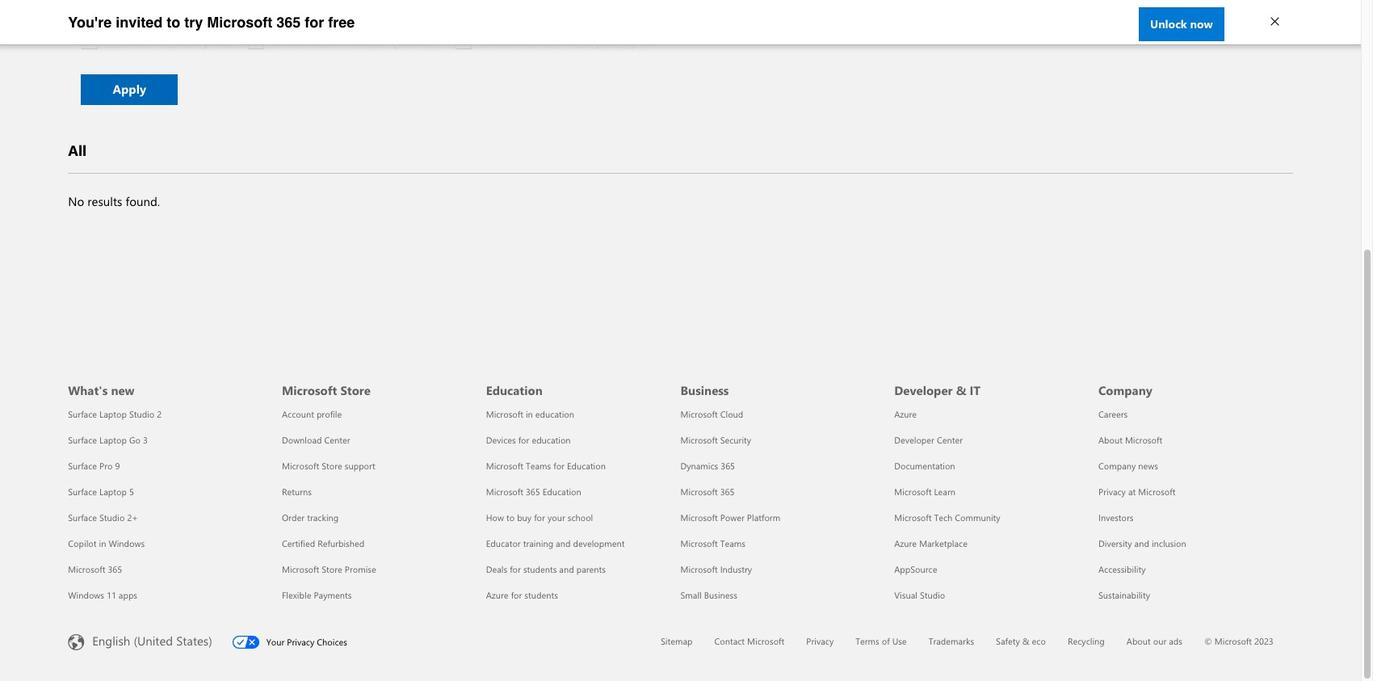 Task type: locate. For each thing, give the bounding box(es) containing it.
microsoft down certified
[[282, 563, 319, 575]]

microsoft for microsoft tech community link
[[895, 512, 932, 524]]

developer up the azure link
[[895, 382, 953, 398]]

1 vertical spatial education
[[532, 434, 571, 446]]

for right devices
[[519, 434, 530, 446]]

0 vertical spatial company
[[1099, 382, 1153, 398]]

microsoft 365 down dynamics 365 link
[[681, 486, 735, 498]]

0 horizontal spatial replies
[[193, 33, 228, 49]]

microsoft down devices
[[486, 460, 524, 472]]

0 vertical spatial about
[[1099, 434, 1123, 446]]

company heading
[[1099, 353, 1284, 402]]

1 vertical spatial store
[[322, 460, 342, 472]]

threads with no replies
[[104, 33, 228, 49]]

contact microsoft
[[715, 635, 785, 647]]

surface pro 9
[[68, 460, 120, 472]]

learn
[[934, 486, 956, 498]]

3 surface from the top
[[68, 460, 97, 472]]

0 vertical spatial &
[[956, 382, 967, 398]]

365 up the others
[[277, 14, 301, 31]]

sitemap link
[[661, 635, 693, 647]]

365 down 'security'
[[721, 460, 735, 472]]

and
[[556, 537, 571, 549], [1135, 537, 1150, 549], [559, 563, 574, 575]]

teams down power
[[721, 537, 746, 549]]

have
[[309, 33, 335, 49]]

0 vertical spatial laptop
[[99, 408, 127, 420]]

microsoft up small
[[681, 563, 718, 575]]

no down try
[[176, 33, 190, 49]]

microsoft 365 education
[[486, 486, 582, 498]]

appsource
[[895, 563, 938, 575]]

microsoft up how
[[486, 486, 524, 498]]

0 horizontal spatial &
[[956, 382, 967, 398]]

teams for microsoft teams
[[721, 537, 746, 549]]

refurbished
[[318, 537, 365, 549]]

privacy link
[[807, 635, 834, 647]]

what's
[[68, 382, 108, 398]]

studio left 2+
[[99, 512, 125, 524]]

2 surface from the top
[[68, 434, 97, 446]]

0 vertical spatial in
[[526, 408, 533, 420]]

microsoft 365 link
[[681, 486, 735, 498], [68, 563, 122, 575]]

microsoft right try
[[207, 14, 273, 31]]

windows down 2+
[[109, 537, 145, 549]]

2 developer from the top
[[895, 434, 935, 446]]

center for developer
[[937, 434, 963, 446]]

1 vertical spatial developer
[[895, 434, 935, 446]]

surface laptop go 3 link
[[68, 434, 148, 446]]

microsoft for microsoft store promise link
[[282, 563, 319, 575]]

for up have on the left top of page
[[305, 14, 324, 31]]

1 horizontal spatial teams
[[721, 537, 746, 549]]

english (united states) link
[[68, 633, 232, 652]]

what's new heading
[[68, 353, 263, 402]]

profile
[[317, 408, 342, 420]]

1 company from the top
[[1099, 382, 1153, 398]]

surface left pro
[[68, 460, 97, 472]]

teams
[[526, 460, 551, 472], [721, 537, 746, 549]]

3 laptop from the top
[[99, 486, 127, 498]]

students down the deals for students and parents
[[525, 589, 558, 601]]

laptop down new
[[99, 408, 127, 420]]

privacy inside footer resource links element
[[1099, 486, 1126, 498]]

microsoft down download at left bottom
[[282, 460, 319, 472]]

no left helpful
[[561, 33, 575, 49]]

small business
[[681, 589, 738, 601]]

microsoft security link
[[681, 434, 752, 446]]

microsoft teams for education link
[[486, 460, 606, 472]]

1 surface from the top
[[68, 408, 97, 420]]

0 vertical spatial to
[[167, 14, 180, 31]]

microsoft power platform
[[681, 512, 781, 524]]

0 horizontal spatial microsoft 365 link
[[68, 563, 122, 575]]

2 with from the left
[[535, 33, 558, 49]]

0 horizontal spatial microsoft 365
[[68, 563, 122, 575]]

laptop left go
[[99, 434, 127, 446]]

students down training
[[524, 563, 557, 575]]

365 for the microsoft 365 link to the top
[[721, 486, 735, 498]]

1 horizontal spatial microsoft 365
[[681, 486, 735, 498]]

0 vertical spatial teams
[[526, 460, 551, 472]]

2 vertical spatial studio
[[920, 589, 946, 601]]

1 vertical spatial to
[[507, 512, 515, 524]]

deals
[[486, 563, 508, 575]]

sustainability link
[[1099, 589, 1151, 601]]

company inside heading
[[1099, 382, 1153, 398]]

1 horizontal spatial center
[[937, 434, 963, 446]]

and left parents
[[559, 563, 574, 575]]

2 vertical spatial azure
[[486, 589, 509, 601]]

about down careers link
[[1099, 434, 1123, 446]]

with down invited
[[150, 33, 173, 49]]

documentation
[[895, 460, 956, 472]]

store up payments
[[322, 563, 342, 575]]

0 vertical spatial windows
[[109, 537, 145, 549]]

store inside heading
[[341, 382, 371, 398]]

about for about our ads
[[1127, 635, 1151, 647]]

education up the your
[[543, 486, 582, 498]]

education up school
[[567, 460, 606, 472]]

ads
[[1169, 635, 1183, 647]]

about left the our
[[1127, 635, 1151, 647]]

microsoft 365 for the microsoft 365 link to the top
[[681, 486, 735, 498]]

1 horizontal spatial to
[[507, 512, 515, 524]]

developer for developer center
[[895, 434, 935, 446]]

1 horizontal spatial privacy
[[807, 635, 834, 647]]

store up profile
[[341, 382, 371, 398]]

1 vertical spatial microsoft 365
[[68, 563, 122, 575]]

the
[[338, 33, 355, 49]]

microsoft for the microsoft cloud link
[[681, 408, 718, 420]]

1 laptop from the top
[[99, 408, 127, 420]]

privacy left at
[[1099, 486, 1126, 498]]

microsoft for microsoft store support link
[[282, 460, 319, 472]]

microsoft 365 up windows 11 apps
[[68, 563, 122, 575]]

5 surface from the top
[[68, 512, 97, 524]]

store for microsoft store
[[341, 382, 371, 398]]

0 vertical spatial students
[[524, 563, 557, 575]]

microsoft up devices
[[486, 408, 524, 420]]

in up "devices for education" link
[[526, 408, 533, 420]]

it
[[970, 382, 981, 398]]

1 vertical spatial laptop
[[99, 434, 127, 446]]

microsoft up microsoft security link
[[681, 408, 718, 420]]

2 horizontal spatial studio
[[920, 589, 946, 601]]

with right questions
[[535, 33, 558, 49]]

laptop
[[99, 408, 127, 420], [99, 434, 127, 446], [99, 486, 127, 498]]

0 vertical spatial microsoft 365
[[681, 486, 735, 498]]

you're
[[68, 14, 112, 31]]

surface for surface pro 9
[[68, 460, 97, 472]]

0 horizontal spatial with
[[150, 33, 173, 49]]

for right buy
[[534, 512, 545, 524]]

0 horizontal spatial teams
[[526, 460, 551, 472]]

surface for surface studio 2+
[[68, 512, 97, 524]]

threads
[[104, 33, 147, 49]]

1 vertical spatial teams
[[721, 537, 746, 549]]

microsoft up "dynamics"
[[681, 434, 718, 446]]

1 vertical spatial &
[[1023, 635, 1030, 647]]

replies right helpful
[[621, 33, 656, 49]]

studio right visual
[[920, 589, 946, 601]]

at
[[1129, 486, 1136, 498]]

found.
[[126, 193, 160, 209]]

microsoft 365 education link
[[486, 486, 582, 498]]

and right diversity on the right bottom of the page
[[1135, 537, 1150, 549]]

1 horizontal spatial microsoft 365 link
[[681, 486, 735, 498]]

certified refurbished
[[282, 537, 365, 549]]

microsoft store heading
[[282, 353, 467, 402]]

1 developer from the top
[[895, 382, 953, 398]]

about microsoft link
[[1099, 434, 1163, 446]]

microsoft down documentation
[[895, 486, 932, 498]]

& left it
[[956, 382, 967, 398]]

no for replies
[[176, 33, 190, 49]]

education
[[486, 382, 543, 398], [567, 460, 606, 472], [543, 486, 582, 498]]

1 vertical spatial azure
[[895, 537, 917, 549]]

1 vertical spatial about
[[1127, 635, 1151, 647]]

company down about microsoft
[[1099, 460, 1136, 472]]

education up "devices for education" link
[[536, 408, 575, 420]]

1 vertical spatial business
[[704, 589, 738, 601]]

azure marketplace link
[[895, 537, 968, 549]]

1 horizontal spatial windows
[[109, 537, 145, 549]]

365 up how to buy for your school link
[[526, 486, 540, 498]]

azure up developer center
[[895, 408, 917, 420]]

1 vertical spatial studio
[[99, 512, 125, 524]]

1 horizontal spatial &
[[1023, 635, 1030, 647]]

laptop for studio
[[99, 408, 127, 420]]

0 vertical spatial education
[[536, 408, 575, 420]]

to left buy
[[507, 512, 515, 524]]

business up the microsoft cloud link
[[681, 382, 729, 398]]

& for safety
[[1023, 635, 1030, 647]]

0 horizontal spatial no
[[176, 33, 190, 49]]

free
[[328, 14, 355, 31]]

azure for students
[[486, 589, 558, 601]]

microsoft inside heading
[[282, 382, 337, 398]]

365 for dynamics 365 link
[[721, 460, 735, 472]]

community
[[955, 512, 1001, 524]]

privacy right "your"
[[287, 636, 315, 648]]

microsoft for microsoft security link
[[681, 434, 718, 446]]

store left support
[[322, 460, 342, 472]]

microsoft 365 link down dynamics 365 link
[[681, 486, 735, 498]]

1 horizontal spatial no
[[561, 33, 575, 49]]

about our ads
[[1127, 635, 1183, 647]]

microsoft learn link
[[895, 486, 956, 498]]

education up microsoft in education link
[[486, 382, 543, 398]]

studio left 2
[[129, 408, 155, 420]]

eco
[[1032, 635, 1046, 647]]

2 replies from the left
[[621, 33, 656, 49]]

0 vertical spatial education
[[486, 382, 543, 398]]

to inside footer resource links element
[[507, 512, 515, 524]]

to left try
[[167, 14, 180, 31]]

studio for surface studio 2+
[[99, 512, 125, 524]]

0 horizontal spatial windows
[[68, 589, 104, 601]]

1 horizontal spatial about
[[1127, 635, 1151, 647]]

copilot in windows link
[[68, 537, 145, 549]]

educator training and development link
[[486, 537, 625, 549]]

your
[[266, 636, 285, 648]]

education heading
[[486, 353, 671, 402]]

certified
[[282, 537, 315, 549]]

school
[[568, 512, 593, 524]]

0 horizontal spatial studio
[[99, 512, 125, 524]]

2 laptop from the top
[[99, 434, 127, 446]]

download center link
[[282, 434, 350, 446]]

with for threads
[[150, 33, 173, 49]]

surface down what's
[[68, 408, 97, 420]]

2 vertical spatial store
[[322, 563, 342, 575]]

surface studio 2+
[[68, 512, 138, 524]]

0 vertical spatial business
[[681, 382, 729, 398]]

365 up '11'
[[108, 563, 122, 575]]

©
[[1205, 635, 1213, 647]]

surface
[[68, 408, 97, 420], [68, 434, 97, 446], [68, 460, 97, 472], [68, 486, 97, 498], [68, 512, 97, 524]]

questions with no helpful replies
[[478, 33, 656, 49]]

azure up appsource link
[[895, 537, 917, 549]]

4 surface from the top
[[68, 486, 97, 498]]

microsoft down copilot
[[68, 563, 105, 575]]

microsoft up account profile
[[282, 382, 337, 398]]

choices
[[317, 636, 347, 648]]

1 horizontal spatial with
[[535, 33, 558, 49]]

azure for azure for students
[[486, 589, 509, 601]]

& inside heading
[[956, 382, 967, 398]]

about inside footer resource links element
[[1099, 434, 1123, 446]]

2 vertical spatial laptop
[[99, 486, 127, 498]]

microsoft for microsoft power platform link
[[681, 512, 718, 524]]

microsoft tech community
[[895, 512, 1001, 524]]

about our ads link
[[1127, 635, 1183, 647]]

how
[[486, 512, 504, 524]]

no
[[68, 193, 84, 209]]

microsoft teams
[[681, 537, 746, 549]]

developer down the azure link
[[895, 434, 935, 446]]

california consumer privacy act (ccpa) opt-out icon image
[[232, 636, 266, 649]]

education up microsoft teams for education link
[[532, 434, 571, 446]]

in for windows
[[99, 537, 106, 549]]

0 horizontal spatial in
[[99, 537, 106, 549]]

company up careers
[[1099, 382, 1153, 398]]

(united
[[134, 633, 173, 649]]

1 vertical spatial education
[[567, 460, 606, 472]]

privacy left terms
[[807, 635, 834, 647]]

replies down you're invited to try microsoft 365 for free
[[193, 33, 228, 49]]

microsoft 365 link up windows 11 apps
[[68, 563, 122, 575]]

center up documentation
[[937, 434, 963, 446]]

2 center from the left
[[937, 434, 963, 446]]

1 horizontal spatial replies
[[621, 33, 656, 49]]

1 horizontal spatial studio
[[129, 408, 155, 420]]

business
[[681, 382, 729, 398], [704, 589, 738, 601]]

azure for azure marketplace
[[895, 537, 917, 549]]

surface down 'surface pro 9' 'link'
[[68, 486, 97, 498]]

education for devices for education
[[532, 434, 571, 446]]

microsoft up the microsoft teams
[[681, 512, 718, 524]]

&
[[956, 382, 967, 398], [1023, 635, 1030, 647]]

microsoft up "microsoft industry"
[[681, 537, 718, 549]]

with for questions
[[535, 33, 558, 49]]

microsoft in education link
[[486, 408, 575, 420]]

2 no from the left
[[561, 33, 575, 49]]

question
[[390, 33, 436, 49]]

0 horizontal spatial about
[[1099, 434, 1123, 446]]

surface up surface pro 9 in the bottom left of the page
[[68, 434, 97, 446]]

in right copilot
[[99, 537, 106, 549]]

no for helpful
[[561, 33, 575, 49]]

apps
[[119, 589, 137, 601]]

teams up microsoft 365 education
[[526, 460, 551, 472]]

1 with from the left
[[150, 33, 173, 49]]

center down profile
[[324, 434, 350, 446]]

and right training
[[556, 537, 571, 549]]

1 center from the left
[[324, 434, 350, 446]]

0 horizontal spatial center
[[324, 434, 350, 446]]

1 horizontal spatial in
[[526, 408, 533, 420]]

surface up copilot
[[68, 512, 97, 524]]

developer inside heading
[[895, 382, 953, 398]]

2 company from the top
[[1099, 460, 1136, 472]]

0 vertical spatial store
[[341, 382, 371, 398]]

training
[[523, 537, 554, 549]]

1 vertical spatial students
[[525, 589, 558, 601]]

3
[[143, 434, 148, 446]]

2 vertical spatial education
[[543, 486, 582, 498]]

studio for visual studio
[[920, 589, 946, 601]]

store for microsoft store support
[[322, 460, 342, 472]]

microsoft down microsoft learn link
[[895, 512, 932, 524]]

1 vertical spatial in
[[99, 537, 106, 549]]

1 vertical spatial microsoft 365 link
[[68, 563, 122, 575]]

1 no from the left
[[176, 33, 190, 49]]

laptop left the 5
[[99, 486, 127, 498]]

azure down deals
[[486, 589, 509, 601]]

365 up microsoft power platform link
[[721, 486, 735, 498]]

2 horizontal spatial privacy
[[1099, 486, 1126, 498]]

no
[[176, 33, 190, 49], [561, 33, 575, 49]]

0 vertical spatial developer
[[895, 382, 953, 398]]

microsoft store support
[[282, 460, 375, 472]]

to
[[167, 14, 180, 31], [507, 512, 515, 524]]

for
[[305, 14, 324, 31], [519, 434, 530, 446], [554, 460, 565, 472], [534, 512, 545, 524], [510, 563, 521, 575], [511, 589, 522, 601]]

education
[[536, 408, 575, 420], [532, 434, 571, 446]]

1 vertical spatial company
[[1099, 460, 1136, 472]]

windows left '11'
[[68, 589, 104, 601]]

& left eco
[[1023, 635, 1030, 647]]

microsoft down "dynamics"
[[681, 486, 718, 498]]

dynamics
[[681, 460, 719, 472]]

store
[[341, 382, 371, 398], [322, 460, 342, 472], [322, 563, 342, 575]]

0 vertical spatial azure
[[895, 408, 917, 420]]

business down "microsoft industry"
[[704, 589, 738, 601]]

business inside heading
[[681, 382, 729, 398]]

deals for students and parents link
[[486, 563, 606, 575]]



Task type: describe. For each thing, give the bounding box(es) containing it.
privacy for privacy link
[[807, 635, 834, 647]]

no results found.
[[68, 193, 160, 209]]

english (united states)
[[92, 633, 212, 649]]

privacy at microsoft
[[1099, 486, 1176, 498]]

try
[[184, 14, 203, 31]]

365 for the leftmost the microsoft 365 link
[[108, 563, 122, 575]]

surface laptop go 3
[[68, 434, 148, 446]]

microsoft right ©
[[1215, 635, 1253, 647]]

about for about microsoft
[[1099, 434, 1123, 446]]

azure marketplace
[[895, 537, 968, 549]]

about microsoft
[[1099, 434, 1163, 446]]

1 replies from the left
[[193, 33, 228, 49]]

azure for students link
[[486, 589, 558, 601]]

new
[[111, 382, 135, 398]]

company for company
[[1099, 382, 1153, 398]]

order tracking link
[[282, 512, 339, 524]]

developer & it heading
[[895, 353, 1080, 402]]

education inside education heading
[[486, 382, 543, 398]]

flexible payments link
[[282, 589, 352, 601]]

for right deals
[[510, 563, 521, 575]]

surface for surface laptop 5
[[68, 486, 97, 498]]

developer & it
[[895, 382, 981, 398]]

privacy for privacy at microsoft
[[1099, 486, 1126, 498]]

account profile link
[[282, 408, 342, 420]]

account profile
[[282, 408, 342, 420]]

for up microsoft 365 education
[[554, 460, 565, 472]]

states)
[[176, 633, 212, 649]]

microsoft cloud link
[[681, 408, 744, 420]]

microsoft for microsoft 365 education link
[[486, 486, 524, 498]]

recycling
[[1068, 635, 1105, 647]]

you're invited to try microsoft 365 for free
[[68, 14, 355, 31]]

visual studio link
[[895, 589, 946, 601]]

365 for microsoft 365 education link
[[526, 486, 540, 498]]

microsoft for microsoft in education link
[[486, 408, 524, 420]]

apply
[[113, 81, 146, 97]]

teams for microsoft teams for education
[[526, 460, 551, 472]]

microsoft right at
[[1139, 486, 1176, 498]]

microsoft store support link
[[282, 460, 375, 472]]

surface laptop studio 2 link
[[68, 408, 162, 420]]

for down deals for students and parents link
[[511, 589, 522, 601]]

microsoft industry
[[681, 563, 752, 575]]

surface for surface laptop go 3
[[68, 434, 97, 446]]

security
[[721, 434, 752, 446]]

© microsoft 2023
[[1205, 635, 1274, 647]]

footer resource links element
[[0, 353, 1362, 608]]

laptop for go
[[99, 434, 127, 446]]

2
[[157, 408, 162, 420]]

english
[[92, 633, 130, 649]]

download
[[282, 434, 322, 446]]

surface laptop 5 link
[[68, 486, 134, 498]]

returns link
[[282, 486, 312, 498]]

laptop for 5
[[99, 486, 127, 498]]

microsoft for the microsoft store heading on the left of page
[[282, 382, 337, 398]]

all
[[68, 141, 87, 160]]

windows 11 apps link
[[68, 589, 137, 601]]

microsoft for microsoft industry link
[[681, 563, 718, 575]]

footer element
[[0, 353, 1362, 665]]

use
[[893, 635, 907, 647]]

in for education
[[526, 408, 533, 420]]

surface for surface laptop studio 2
[[68, 408, 97, 420]]

visual studio
[[895, 589, 946, 601]]

power
[[721, 512, 745, 524]]

0 horizontal spatial privacy
[[287, 636, 315, 648]]

microsoft for microsoft teams 'link'
[[681, 537, 718, 549]]

azure for the azure link
[[895, 408, 917, 420]]

business heading
[[681, 353, 875, 402]]

accessibility link
[[1099, 563, 1146, 575]]

microsoft teams link
[[681, 537, 746, 549]]

azure link
[[895, 408, 917, 420]]

& for developer
[[956, 382, 967, 398]]

2023
[[1255, 635, 1274, 647]]

privacy at microsoft link
[[1099, 486, 1176, 498]]

helpful
[[579, 33, 617, 49]]

others have the same question
[[270, 33, 436, 49]]

educator training and development
[[486, 537, 625, 549]]

what's new
[[68, 382, 135, 398]]

support
[[345, 460, 375, 472]]

microsoft for microsoft teams for education link
[[486, 460, 524, 472]]

our
[[1154, 635, 1167, 647]]

questions
[[478, 33, 532, 49]]

safety & eco link
[[996, 635, 1046, 647]]

dynamics 365 link
[[681, 460, 735, 472]]

terms
[[856, 635, 880, 647]]

11
[[107, 589, 116, 601]]

surface laptop 5
[[68, 486, 134, 498]]

tracking
[[307, 512, 339, 524]]

microsoft store promise link
[[282, 563, 376, 575]]

microsoft right 'contact'
[[748, 635, 785, 647]]

small business link
[[681, 589, 738, 601]]

sitemap
[[661, 635, 693, 647]]

surface pro 9 link
[[68, 460, 120, 472]]

diversity and inclusion link
[[1099, 537, 1187, 549]]

accessibility
[[1099, 563, 1146, 575]]

results
[[88, 193, 122, 209]]

cloud
[[721, 408, 744, 420]]

microsoft for microsoft learn link
[[895, 486, 932, 498]]

1 vertical spatial windows
[[68, 589, 104, 601]]

2+
[[127, 512, 138, 524]]

go
[[129, 434, 141, 446]]

parents
[[577, 563, 606, 575]]

surface studio 2+ link
[[68, 512, 138, 524]]

now
[[1191, 16, 1214, 32]]

microsoft up the news
[[1126, 434, 1163, 446]]

developer for developer & it
[[895, 382, 953, 398]]

microsoft 365 for the leftmost the microsoft 365 link
[[68, 563, 122, 575]]

your privacy choices link
[[232, 633, 367, 649]]

students for azure
[[525, 589, 558, 601]]

0 vertical spatial studio
[[129, 408, 155, 420]]

careers link
[[1099, 408, 1128, 420]]

students for deals
[[524, 563, 557, 575]]

store for microsoft store promise
[[322, 563, 342, 575]]

marketplace
[[920, 537, 968, 549]]

windows 11 apps
[[68, 589, 137, 601]]

microsoft for the leftmost the microsoft 365 link
[[68, 563, 105, 575]]

buy
[[517, 512, 532, 524]]

company for company news
[[1099, 460, 1136, 472]]

invited
[[116, 14, 163, 31]]

visual
[[895, 589, 918, 601]]

same
[[359, 33, 387, 49]]

company news link
[[1099, 460, 1159, 472]]

0 horizontal spatial to
[[167, 14, 180, 31]]

devices
[[486, 434, 516, 446]]

microsoft for the microsoft 365 link to the top
[[681, 486, 718, 498]]

center for microsoft
[[324, 434, 350, 446]]

education for microsoft in education
[[536, 408, 575, 420]]

0 vertical spatial microsoft 365 link
[[681, 486, 735, 498]]

company news
[[1099, 460, 1159, 472]]

sustainability
[[1099, 589, 1151, 601]]



Task type: vqa. For each thing, say whether or not it's contained in the screenshot.
Threads
yes



